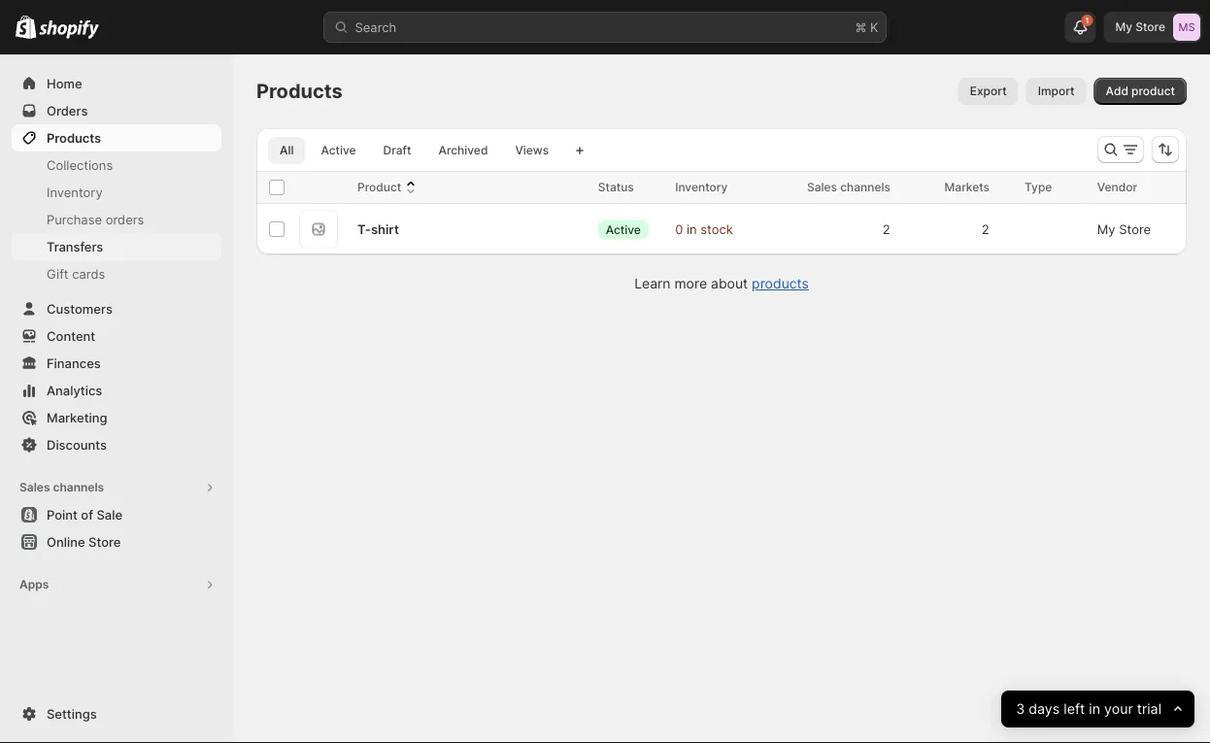Task type: vqa. For each thing, say whether or not it's contained in the screenshot.
import button
yes



Task type: describe. For each thing, give the bounding box(es) containing it.
online store link
[[12, 529, 222, 556]]

inventory inside inventory button
[[676, 180, 728, 194]]

marketing
[[47, 410, 107, 425]]

orders
[[106, 212, 144, 227]]

export
[[970, 84, 1007, 98]]

product
[[358, 180, 402, 194]]

0 horizontal spatial shopify image
[[16, 15, 36, 39]]

vendor
[[1098, 180, 1138, 194]]

marketing link
[[12, 404, 222, 431]]

collections link
[[12, 152, 222, 179]]

add
[[1106, 84, 1129, 98]]

views link
[[504, 137, 561, 164]]

gift cards link
[[12, 260, 222, 288]]

gift cards
[[47, 266, 105, 281]]

t-shirt
[[358, 222, 399, 237]]

1 horizontal spatial active
[[606, 222, 641, 236]]

add product link
[[1095, 78, 1187, 105]]

1 vertical spatial my
[[1098, 222, 1116, 237]]

k
[[871, 19, 879, 34]]

transfers
[[47, 239, 103, 254]]

1 horizontal spatial shopify image
[[39, 20, 99, 39]]

shirt
[[371, 222, 399, 237]]

customers
[[47, 301, 113, 316]]

0 vertical spatial products
[[257, 79, 343, 103]]

stock
[[701, 222, 734, 237]]

0 in stock
[[676, 222, 734, 237]]

⌘
[[856, 19, 867, 34]]

3 days left in your trial
[[1016, 701, 1162, 718]]

markets
[[945, 180, 990, 194]]

discounts
[[47, 437, 107, 452]]

products link
[[752, 275, 809, 292]]

home
[[47, 76, 82, 91]]

1 vertical spatial store
[[1120, 222, 1152, 237]]

0
[[676, 222, 683, 237]]

0 vertical spatial sales channels
[[808, 180, 891, 194]]

product button
[[358, 178, 421, 197]]

analytics link
[[12, 377, 222, 404]]

content
[[47, 328, 95, 344]]

gift
[[47, 266, 69, 281]]

active inside tab list
[[321, 143, 356, 157]]

settings
[[47, 706, 97, 722]]

point of sale button
[[0, 501, 233, 529]]

0 vertical spatial my store
[[1116, 20, 1166, 34]]

sale
[[97, 507, 122, 522]]

add product
[[1106, 84, 1176, 98]]

sales channels button
[[12, 474, 222, 501]]

learn
[[635, 275, 671, 292]]

more
[[675, 275, 707, 292]]

learn more about products
[[635, 275, 809, 292]]

1 horizontal spatial sales
[[808, 180, 838, 194]]

content link
[[12, 323, 222, 350]]

inventory inside inventory link
[[47, 185, 103, 200]]

customers link
[[12, 295, 222, 323]]

all
[[280, 143, 294, 157]]

type button
[[1025, 178, 1072, 197]]

point of sale
[[47, 507, 122, 522]]

finances link
[[12, 350, 222, 377]]

left
[[1064, 701, 1085, 718]]

export button
[[959, 78, 1019, 105]]

of
[[81, 507, 93, 522]]

days
[[1029, 701, 1060, 718]]

1 vertical spatial my store
[[1098, 222, 1152, 237]]

archived link
[[427, 137, 500, 164]]

channels inside button
[[53, 481, 104, 495]]



Task type: locate. For each thing, give the bounding box(es) containing it.
my down vendor
[[1098, 222, 1116, 237]]

2 for first 2 dropdown button from the right
[[982, 222, 990, 237]]

tab list containing all
[[264, 136, 565, 164]]

0 horizontal spatial sales channels
[[19, 481, 104, 495]]

1 horizontal spatial products
[[257, 79, 343, 103]]

cards
[[72, 266, 105, 281]]

store down sale
[[88, 534, 121, 550]]

1 horizontal spatial 2 button
[[972, 210, 1014, 249]]

sales inside button
[[19, 481, 50, 495]]

my store
[[1116, 20, 1166, 34], [1098, 222, 1152, 237]]

inventory button
[[676, 178, 748, 197]]

in inside dropdown button
[[1089, 701, 1101, 718]]

1 vertical spatial active
[[606, 222, 641, 236]]

1
[[1086, 16, 1090, 25]]

analytics
[[47, 383, 102, 398]]

my
[[1116, 20, 1133, 34], [1098, 222, 1116, 237]]

0 horizontal spatial in
[[687, 222, 697, 237]]

0 horizontal spatial inventory
[[47, 185, 103, 200]]

point of sale link
[[12, 501, 222, 529]]

0 horizontal spatial active
[[321, 143, 356, 157]]

store
[[1136, 20, 1166, 34], [1120, 222, 1152, 237], [88, 534, 121, 550]]

1 vertical spatial channels
[[53, 481, 104, 495]]

discounts link
[[12, 431, 222, 459]]

apps button
[[12, 571, 222, 599]]

1 vertical spatial sales
[[19, 481, 50, 495]]

products
[[257, 79, 343, 103], [47, 130, 101, 145]]

my store left my store image
[[1116, 20, 1166, 34]]

online store
[[47, 534, 121, 550]]

products
[[752, 275, 809, 292]]

import
[[1038, 84, 1075, 98]]

1 vertical spatial products
[[47, 130, 101, 145]]

purchase orders link
[[12, 206, 222, 233]]

in right 0
[[687, 222, 697, 237]]

sales
[[808, 180, 838, 194], [19, 481, 50, 495]]

point
[[47, 507, 78, 522]]

2
[[883, 222, 891, 237], [982, 222, 990, 237]]

my right 1
[[1116, 20, 1133, 34]]

type
[[1025, 180, 1053, 194]]

active down status
[[606, 222, 641, 236]]

your
[[1105, 701, 1134, 718]]

active link
[[309, 137, 368, 164]]

products up collections
[[47, 130, 101, 145]]

draft link
[[372, 137, 423, 164]]

product
[[1132, 84, 1176, 98]]

apps
[[19, 578, 49, 592]]

tab list
[[264, 136, 565, 164]]

2 for second 2 dropdown button from the right
[[883, 222, 891, 237]]

1 2 button from the left
[[873, 210, 914, 249]]

views
[[515, 143, 549, 157]]

home link
[[12, 70, 222, 97]]

1 horizontal spatial 2
[[982, 222, 990, 237]]

1 vertical spatial sales channels
[[19, 481, 104, 495]]

0 vertical spatial active
[[321, 143, 356, 157]]

archived
[[439, 143, 488, 157]]

store inside "button"
[[88, 534, 121, 550]]

active
[[321, 143, 356, 157], [606, 222, 641, 236]]

about
[[711, 275, 748, 292]]

2 2 button from the left
[[972, 210, 1014, 249]]

2 vertical spatial store
[[88, 534, 121, 550]]

shopify image
[[16, 15, 36, 39], [39, 20, 99, 39]]

settings link
[[12, 701, 222, 728]]

finances
[[47, 356, 101, 371]]

t-
[[358, 222, 371, 237]]

1 2 from the left
[[883, 222, 891, 237]]

1 horizontal spatial inventory
[[676, 180, 728, 194]]

⌘ k
[[856, 19, 879, 34]]

2 2 from the left
[[982, 222, 990, 237]]

0 horizontal spatial 2 button
[[873, 210, 914, 249]]

my store image
[[1174, 14, 1201, 41]]

online store button
[[0, 529, 233, 556]]

0 vertical spatial store
[[1136, 20, 1166, 34]]

3
[[1016, 701, 1025, 718]]

0 horizontal spatial channels
[[53, 481, 104, 495]]

vendor button
[[1098, 178, 1157, 197]]

store left my store image
[[1136, 20, 1166, 34]]

draft
[[383, 143, 412, 157]]

orders
[[47, 103, 88, 118]]

0 vertical spatial sales
[[808, 180, 838, 194]]

inventory
[[676, 180, 728, 194], [47, 185, 103, 200]]

purchase
[[47, 212, 102, 227]]

active right all on the top left
[[321, 143, 356, 157]]

t-shirt link
[[358, 220, 399, 239]]

status
[[598, 180, 634, 194]]

online
[[47, 534, 85, 550]]

0 horizontal spatial products
[[47, 130, 101, 145]]

0 horizontal spatial sales
[[19, 481, 50, 495]]

trial
[[1137, 701, 1162, 718]]

my store down vendor button
[[1098, 222, 1152, 237]]

import button
[[1027, 78, 1087, 105]]

1 vertical spatial in
[[1089, 701, 1101, 718]]

purchase orders
[[47, 212, 144, 227]]

all button
[[268, 137, 305, 164]]

3 days left in your trial button
[[1002, 691, 1195, 728]]

0 horizontal spatial 2
[[883, 222, 891, 237]]

2 button
[[873, 210, 914, 249], [972, 210, 1014, 249]]

orders link
[[12, 97, 222, 124]]

inventory link
[[12, 179, 222, 206]]

0 vertical spatial channels
[[841, 180, 891, 194]]

in right left
[[1089, 701, 1101, 718]]

transfers link
[[12, 233, 222, 260]]

inventory up 'purchase'
[[47, 185, 103, 200]]

0 vertical spatial in
[[687, 222, 697, 237]]

products up all on the top left
[[257, 79, 343, 103]]

collections
[[47, 157, 113, 172]]

sales channels
[[808, 180, 891, 194], [19, 481, 104, 495]]

1 horizontal spatial sales channels
[[808, 180, 891, 194]]

inventory up 0 in stock
[[676, 180, 728, 194]]

search
[[355, 19, 397, 34]]

1 button
[[1065, 12, 1097, 43]]

1 horizontal spatial in
[[1089, 701, 1101, 718]]

0 vertical spatial my
[[1116, 20, 1133, 34]]

sales channels inside button
[[19, 481, 104, 495]]

products link
[[12, 124, 222, 152]]

store down vendor button
[[1120, 222, 1152, 237]]

channels
[[841, 180, 891, 194], [53, 481, 104, 495]]

1 horizontal spatial channels
[[841, 180, 891, 194]]



